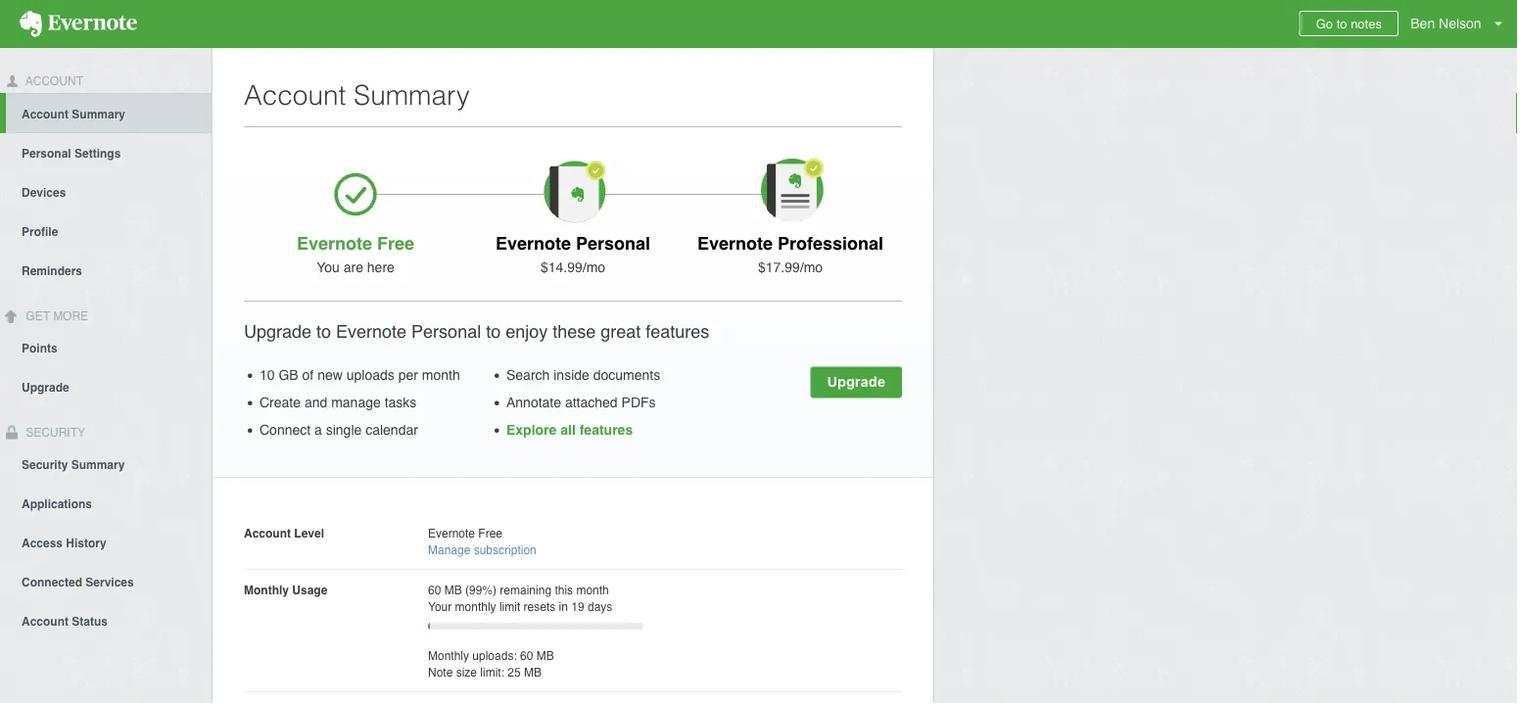 Task type: describe. For each thing, give the bounding box(es) containing it.
monthly usage
[[244, 583, 327, 597]]

connected services link
[[0, 562, 212, 601]]

profile
[[22, 225, 58, 239]]

personal settings
[[22, 147, 121, 160]]

new
[[318, 367, 343, 383]]

history
[[66, 536, 106, 550]]

enjoy
[[506, 321, 548, 341]]

usage
[[292, 583, 327, 597]]

a
[[314, 422, 322, 438]]

2 upgrade link from the left
[[0, 367, 212, 406]]

remaining
[[500, 583, 552, 597]]

1 horizontal spatial personal
[[412, 321, 481, 341]]

of
[[302, 367, 314, 383]]

1 vertical spatial mb
[[537, 649, 554, 663]]

personal inside evernote personal $14.99/ mo
[[576, 233, 650, 253]]

(99%)
[[465, 583, 497, 597]]

0 horizontal spatial month
[[422, 367, 460, 383]]

1 horizontal spatial to
[[486, 321, 501, 341]]

points
[[22, 341, 57, 355]]

monthly uploads: 60 mb note size limit: 25 mb
[[428, 649, 554, 679]]

evernote personal $14.99/ mo
[[496, 233, 650, 275]]

gb
[[279, 367, 298, 383]]

applications link
[[0, 483, 212, 522]]

ben nelson
[[1411, 16, 1482, 31]]

monthly for monthly usage
[[244, 583, 289, 597]]

documents
[[593, 367, 660, 383]]

evernote for evernote free
[[297, 233, 372, 253]]

your
[[428, 600, 452, 614]]

to for evernote
[[316, 321, 331, 341]]

access
[[22, 536, 63, 550]]

upgrade for 1st upgrade link
[[827, 373, 885, 389]]

1 upgrade link from the left
[[811, 367, 902, 398]]

professional
[[778, 233, 884, 253]]

points link
[[0, 328, 212, 367]]

upgrade for 2nd upgrade link
[[22, 381, 69, 394]]

10 gb of new uploads per month
[[260, 367, 460, 383]]

60 inside monthly uploads: 60 mb note size limit: 25 mb
[[520, 649, 533, 663]]

and
[[305, 395, 327, 410]]

mo for personal
[[586, 260, 605, 275]]

security for security
[[23, 426, 85, 439]]

access history
[[22, 536, 106, 550]]

create and manage tasks
[[260, 395, 417, 410]]

monthly
[[455, 600, 496, 614]]

status
[[72, 615, 108, 628]]

search inside documents
[[506, 367, 660, 383]]

ben nelson link
[[1406, 0, 1517, 48]]

limit
[[499, 600, 520, 614]]

personal settings link
[[0, 133, 212, 172]]

mo for professional
[[804, 260, 823, 275]]

pdfs
[[622, 395, 656, 410]]

0 vertical spatial features
[[646, 321, 709, 341]]

notes
[[1351, 16, 1382, 31]]

days
[[588, 600, 613, 614]]

security summary link
[[0, 444, 212, 483]]

evernote inside evernote free manage subscription
[[428, 526, 475, 540]]

tasks
[[385, 395, 417, 410]]

limit:
[[480, 666, 504, 679]]

25
[[508, 666, 521, 679]]

60 mb (99%) remaining this month your monthly limit resets in 19 days
[[428, 583, 613, 614]]

mb inside the 60 mb (99%) remaining this month your monthly limit resets in 19 days
[[444, 583, 462, 597]]

profile link
[[0, 211, 212, 251]]

evernote up "uploads"
[[336, 321, 407, 341]]

go to notes link
[[1300, 11, 1399, 36]]

connected
[[22, 575, 82, 589]]

resets
[[524, 600, 556, 614]]

connect a single calendar
[[260, 422, 418, 438]]

monthly for monthly uploads: 60 mb note size limit: 25 mb
[[428, 649, 469, 663]]

upgrade for upgrade to evernote personal to enjoy these great features
[[244, 321, 312, 341]]

all
[[561, 422, 576, 438]]

note
[[428, 666, 453, 679]]

month inside the 60 mb (99%) remaining this month your monthly limit resets in 19 days
[[576, 583, 609, 597]]

connect
[[260, 422, 311, 438]]

single
[[326, 422, 362, 438]]

account status
[[22, 615, 108, 628]]

create
[[260, 395, 301, 410]]

60 inside the 60 mb (99%) remaining this month your monthly limit resets in 19 days
[[428, 583, 441, 597]]

$14.99/
[[541, 260, 586, 275]]

devices
[[22, 186, 66, 200]]

free for evernote free you are here
[[377, 233, 414, 253]]

security summary
[[22, 458, 125, 472]]

evernote for evernote personal
[[496, 233, 571, 253]]



Task type: vqa. For each thing, say whether or not it's contained in the screenshot.
tree
no



Task type: locate. For each thing, give the bounding box(es) containing it.
in
[[559, 600, 568, 614]]

nelson
[[1439, 16, 1482, 31]]

1 horizontal spatial account summary
[[244, 79, 470, 111]]

connected services
[[22, 575, 134, 589]]

mo inside evernote personal $14.99/ mo
[[586, 260, 605, 275]]

1 horizontal spatial monthly
[[428, 649, 469, 663]]

account summary link
[[6, 93, 212, 133]]

devices link
[[0, 172, 212, 211]]

mo down professional
[[804, 260, 823, 275]]

evernote inside evernote professional $17.99/ mo
[[697, 233, 773, 253]]

annotate
[[506, 395, 561, 410]]

manage
[[331, 395, 381, 410]]

account summary
[[244, 79, 470, 111], [22, 108, 125, 121]]

great
[[601, 321, 641, 341]]

2 horizontal spatial to
[[1337, 16, 1347, 31]]

free
[[377, 233, 414, 253], [478, 526, 503, 540]]

security up applications
[[22, 458, 68, 472]]

access history link
[[0, 522, 212, 562]]

evernote inside "evernote free you are here"
[[297, 233, 372, 253]]

monthly left usage in the left bottom of the page
[[244, 583, 289, 597]]

1 horizontal spatial upgrade
[[244, 321, 312, 341]]

summary for security summary link
[[71, 458, 125, 472]]

applications
[[22, 497, 92, 511]]

get more
[[23, 309, 88, 323]]

free for evernote free manage subscription
[[478, 526, 503, 540]]

monthly up note
[[428, 649, 469, 663]]

evernote inside evernote personal $14.99/ mo
[[496, 233, 571, 253]]

1 vertical spatial security
[[22, 458, 68, 472]]

are
[[343, 260, 363, 275]]

1 mo from the left
[[586, 260, 605, 275]]

1 vertical spatial personal
[[576, 233, 650, 253]]

go to notes
[[1316, 16, 1382, 31]]

2 vertical spatial personal
[[412, 321, 481, 341]]

level
[[294, 526, 324, 540]]

0 vertical spatial security
[[23, 426, 85, 439]]

1 vertical spatial month
[[576, 583, 609, 597]]

mb
[[444, 583, 462, 597], [537, 649, 554, 663], [524, 666, 542, 679]]

features right the great
[[646, 321, 709, 341]]

to for notes
[[1337, 16, 1347, 31]]

ben
[[1411, 16, 1435, 31]]

to
[[1337, 16, 1347, 31], [316, 321, 331, 341], [486, 321, 501, 341]]

evernote up manage
[[428, 526, 475, 540]]

personal up devices
[[22, 147, 71, 160]]

1 horizontal spatial month
[[576, 583, 609, 597]]

evernote
[[297, 233, 372, 253], [496, 233, 571, 253], [697, 233, 773, 253], [336, 321, 407, 341], [428, 526, 475, 540]]

0 horizontal spatial mo
[[586, 260, 605, 275]]

1 horizontal spatial 60
[[520, 649, 533, 663]]

personal
[[22, 147, 71, 160], [576, 233, 650, 253], [412, 321, 481, 341]]

0 horizontal spatial free
[[377, 233, 414, 253]]

manage subscription link
[[428, 543, 537, 557]]

free up manage subscription link
[[478, 526, 503, 540]]

0 vertical spatial 60
[[428, 583, 441, 597]]

evernote for evernote professional
[[697, 233, 773, 253]]

upgrade to evernote personal to enjoy these great features
[[244, 321, 709, 341]]

explore
[[506, 422, 557, 438]]

to right go
[[1337, 16, 1347, 31]]

inside
[[554, 367, 590, 383]]

evernote link
[[0, 0, 157, 48]]

summary for account summary link
[[72, 108, 125, 121]]

1 horizontal spatial upgrade link
[[811, 367, 902, 398]]

evernote up you
[[297, 233, 372, 253]]

0 horizontal spatial features
[[580, 422, 633, 438]]

1 vertical spatial free
[[478, 526, 503, 540]]

go
[[1316, 16, 1333, 31]]

0 vertical spatial month
[[422, 367, 460, 383]]

explore all features
[[506, 422, 633, 438]]

evernote free you are here
[[297, 233, 414, 275]]

0 horizontal spatial upgrade
[[22, 381, 69, 394]]

60 up your
[[428, 583, 441, 597]]

security up the security summary
[[23, 426, 85, 439]]

evernote up $17.99/
[[697, 233, 773, 253]]

these
[[553, 321, 596, 341]]

2 horizontal spatial personal
[[576, 233, 650, 253]]

account
[[23, 74, 83, 88], [244, 79, 346, 111], [22, 108, 69, 121], [244, 526, 291, 540], [22, 615, 69, 628]]

0 horizontal spatial 60
[[428, 583, 441, 597]]

1 horizontal spatial features
[[646, 321, 709, 341]]

0 vertical spatial mb
[[444, 583, 462, 597]]

evernote free manage subscription
[[428, 526, 537, 557]]

reminders link
[[0, 251, 212, 290]]

0 horizontal spatial monthly
[[244, 583, 289, 597]]

1 vertical spatial monthly
[[428, 649, 469, 663]]

mb right 25
[[524, 666, 542, 679]]

evernote up $14.99/
[[496, 233, 571, 253]]

account status link
[[0, 601, 212, 640]]

personal up per
[[412, 321, 481, 341]]

free up here
[[377, 233, 414, 253]]

1 horizontal spatial mo
[[804, 260, 823, 275]]

1 vertical spatial features
[[580, 422, 633, 438]]

personal up $14.99/
[[576, 233, 650, 253]]

mb up your
[[444, 583, 462, 597]]

reminders
[[22, 264, 82, 278]]

per
[[398, 367, 418, 383]]

mo up these
[[586, 260, 605, 275]]

0 horizontal spatial upgrade link
[[0, 367, 212, 406]]

0 vertical spatial free
[[377, 233, 414, 253]]

security for security summary
[[22, 458, 68, 472]]

upgrade
[[244, 321, 312, 341], [827, 373, 885, 389], [22, 381, 69, 394]]

60 up 25
[[520, 649, 533, 663]]

mb down resets
[[537, 649, 554, 663]]

month right per
[[422, 367, 460, 383]]

monthly
[[244, 583, 289, 597], [428, 649, 469, 663]]

you
[[317, 260, 340, 275]]

more
[[53, 309, 88, 323]]

mo inside evernote professional $17.99/ mo
[[804, 260, 823, 275]]

account level
[[244, 526, 324, 540]]

manage
[[428, 543, 471, 557]]

annotate attached pdfs
[[506, 395, 656, 410]]

0 horizontal spatial to
[[316, 321, 331, 341]]

month up the "days"
[[576, 583, 609, 597]]

0 vertical spatial monthly
[[244, 583, 289, 597]]

1 horizontal spatial free
[[478, 526, 503, 540]]

$17.99/
[[758, 260, 804, 275]]

services
[[86, 575, 134, 589]]

get
[[26, 309, 50, 323]]

free inside "evernote free you are here"
[[377, 233, 414, 253]]

evernote professional $17.99/ mo
[[697, 233, 884, 275]]

monthly inside monthly uploads: 60 mb note size limit: 25 mb
[[428, 649, 469, 663]]

to left enjoy
[[486, 321, 501, 341]]

1 vertical spatial 60
[[520, 649, 533, 663]]

calendar
[[366, 422, 418, 438]]

explore all features link
[[506, 422, 633, 438]]

2 mo from the left
[[804, 260, 823, 275]]

settings
[[74, 147, 121, 160]]

to up "new"
[[316, 321, 331, 341]]

10
[[260, 367, 275, 383]]

free inside evernote free manage subscription
[[478, 526, 503, 540]]

search
[[506, 367, 550, 383]]

2 vertical spatial mb
[[524, 666, 542, 679]]

uploads:
[[472, 649, 517, 663]]

uploads
[[346, 367, 395, 383]]

this
[[555, 583, 573, 597]]

features down attached
[[580, 422, 633, 438]]

0 vertical spatial personal
[[22, 147, 71, 160]]

summary
[[354, 79, 470, 111], [72, 108, 125, 121], [71, 458, 125, 472]]

subscription
[[474, 543, 537, 557]]

2 horizontal spatial upgrade
[[827, 373, 885, 389]]

security
[[23, 426, 85, 439], [22, 458, 68, 472]]

evernote image
[[0, 11, 157, 37]]

0 horizontal spatial personal
[[22, 147, 71, 160]]

size
[[456, 666, 477, 679]]

mo
[[586, 260, 605, 275], [804, 260, 823, 275]]

0 horizontal spatial account summary
[[22, 108, 125, 121]]

attached
[[565, 395, 618, 410]]

personal inside personal settings link
[[22, 147, 71, 160]]

features
[[646, 321, 709, 341], [580, 422, 633, 438]]

upgrade link
[[811, 367, 902, 398], [0, 367, 212, 406]]



